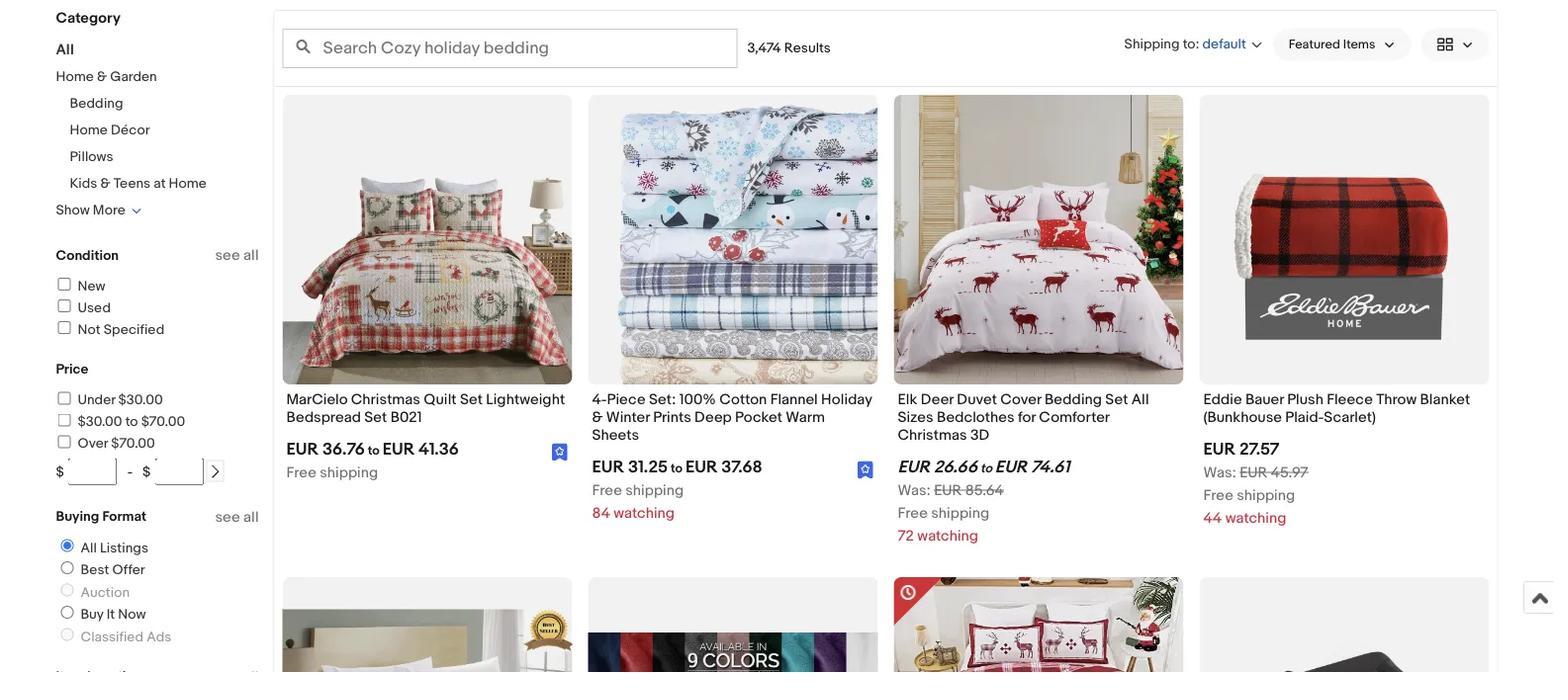 Task type: locate. For each thing, give the bounding box(es) containing it.
sheets
[[592, 427, 639, 445]]

all down category on the left top of the page
[[56, 41, 74, 59]]

was: up 72
[[898, 482, 931, 500]]

eur down b021
[[383, 439, 415, 460]]

[object undefined] image left sheets
[[552, 443, 569, 462]]

1 horizontal spatial was:
[[1204, 464, 1237, 482]]

home up 'pillows'
[[70, 122, 108, 139]]

0 vertical spatial $70.00
[[141, 414, 185, 431]]

1 horizontal spatial bedding
[[1045, 391, 1102, 409]]

cover
[[1001, 391, 1042, 409]]

category
[[56, 9, 121, 27]]

shipping down 31.25
[[626, 482, 684, 500]]

& right kids
[[100, 176, 110, 192]]

to inside eur 31.25 to eur 37.68
[[671, 461, 683, 477]]

$ right -
[[143, 464, 151, 481]]

bedspread
[[286, 409, 361, 427]]

1 vertical spatial all
[[243, 509, 259, 526]]

to for 26.66
[[981, 461, 992, 477]]

see for condition
[[215, 247, 240, 265]]

see
[[215, 247, 240, 265], [215, 509, 240, 526]]

free up the 44
[[1204, 487, 1234, 505]]

to for 36.76
[[368, 443, 380, 459]]

now
[[118, 607, 146, 624]]

0 vertical spatial $30.00
[[118, 392, 163, 409]]

New checkbox
[[58, 278, 71, 291]]

[object undefined] image left sheets
[[552, 444, 569, 462]]

set up comforter
[[1106, 391, 1129, 409]]

0 horizontal spatial christmas
[[351, 391, 420, 409]]

bedding
[[70, 95, 123, 112], [1045, 391, 1102, 409]]

$30.00 to $70.00 checkbox
[[58, 414, 71, 427]]

best offer
[[81, 563, 145, 579]]

1 see all from the top
[[215, 247, 259, 265]]

Not Specified checkbox
[[58, 322, 71, 334]]

1 horizontal spatial all
[[81, 540, 97, 557]]

bedding up comforter
[[1045, 391, 1102, 409]]

watching inside free shipping 84 watching
[[614, 505, 675, 523]]

0 vertical spatial all
[[243, 247, 259, 265]]

show
[[56, 202, 90, 219]]

cotton
[[720, 391, 767, 409]]

watching right 72
[[918, 528, 979, 545]]

1 vertical spatial $30.00
[[78, 414, 122, 431]]

eddie bauer plush fleece throw blanket (bunkhouse plaid-scarlet) link
[[1204, 391, 1486, 432]]

not specified link
[[55, 322, 164, 338]]

all
[[56, 41, 74, 59], [1132, 391, 1149, 409], [81, 540, 97, 557]]

bedding inside home & garden bedding home décor pillows kids & teens at home
[[70, 95, 123, 112]]

marcielo
[[286, 391, 348, 409]]

set right quilt
[[460, 391, 483, 409]]

45.97
[[1271, 464, 1309, 482]]

christmas down sizes
[[898, 427, 967, 445]]

christmas inside marcielo christmas quilt set lightweight bedspread set b021
[[351, 391, 420, 409]]

(bunkhouse
[[1204, 409, 1282, 427]]

1 horizontal spatial [object undefined] image
[[858, 461, 874, 480]]

set
[[460, 391, 483, 409], [1106, 391, 1129, 409], [364, 409, 387, 427]]

classified ads
[[81, 629, 172, 646]]

1 vertical spatial see
[[215, 509, 240, 526]]

bedding inside elk deer duvet cover bedding set all sizes bedclothes for comforter christmas 3d
[[1045, 391, 1102, 409]]

2 vertical spatial &
[[592, 409, 603, 427]]

all for all listings
[[81, 540, 97, 557]]

shipping to : default
[[1125, 36, 1247, 53]]

0 horizontal spatial bedding
[[70, 95, 123, 112]]

free up 84
[[592, 482, 622, 500]]

to right '36.76' on the bottom left
[[368, 443, 380, 459]]

to up 85.64
[[981, 461, 992, 477]]

prints
[[653, 409, 691, 427]]

eur down sheets
[[592, 457, 625, 478]]

all right all listings radio
[[81, 540, 97, 557]]

0 vertical spatial all
[[56, 41, 74, 59]]

view: gallery view image
[[1437, 34, 1474, 55]]

[object undefined] image down holiday
[[858, 462, 874, 480]]

eddie bauer plush fleece throw blanket (bunkhouse plaid-scarlet) image
[[1200, 104, 1490, 376]]

quilt
[[424, 391, 457, 409]]

buy it now link
[[53, 607, 150, 624]]

christmas duvet cover set reversible reindeer red plaid comforter cover queen image
[[894, 578, 1184, 674]]

to inside eur 36.76 to eur 41.36
[[368, 443, 380, 459]]

free
[[286, 464, 317, 482], [592, 482, 622, 500], [1204, 487, 1234, 505], [898, 505, 928, 523]]

0 horizontal spatial all
[[56, 41, 74, 59]]

2 vertical spatial all
[[81, 540, 97, 557]]

eur up free shipping
[[286, 439, 319, 460]]

set left b021
[[364, 409, 387, 427]]

shipping down 85.64
[[931, 505, 990, 523]]

shipping down 45.97
[[1237, 487, 1296, 505]]

over $70.00 link
[[55, 436, 155, 453]]

&
[[97, 69, 107, 86], [100, 176, 110, 192], [592, 409, 603, 427]]

1 all from the top
[[243, 247, 259, 265]]

2 see from the top
[[215, 509, 240, 526]]

Under $30.00 checkbox
[[58, 392, 71, 405]]

0 horizontal spatial was:
[[898, 482, 931, 500]]

all
[[243, 247, 259, 265], [243, 509, 259, 526]]

home right 'at'
[[169, 176, 207, 192]]

it
[[107, 607, 115, 624]]

eur down the (bunkhouse
[[1204, 439, 1236, 460]]

garden
[[110, 69, 157, 86]]

at
[[154, 176, 166, 192]]

elk deer duvet cover bedding set all sizes bedclothes for comforter christmas 3d link
[[898, 391, 1180, 450]]

$30.00 up $30.00 to $70.00
[[118, 392, 163, 409]]

All Listings radio
[[61, 540, 74, 553]]

best offer link
[[53, 562, 149, 579]]

2 horizontal spatial all
[[1132, 391, 1149, 409]]

marcielo christmas quilt set lightweight bedspread set b021 link
[[286, 391, 569, 432]]

show more button
[[56, 202, 142, 219]]

0 vertical spatial bedding
[[70, 95, 123, 112]]

$30.00 down under
[[78, 414, 122, 431]]

2 horizontal spatial watching
[[1226, 510, 1287, 527]]

Best Offer radio
[[61, 562, 74, 575]]

0 vertical spatial was:
[[1204, 464, 1237, 482]]

[object undefined] image
[[552, 444, 569, 462], [858, 461, 874, 480]]

-
[[127, 464, 133, 481]]

marcielo christmas quilt set lightweight bedspread set b021
[[286, 391, 565, 427]]

[object undefined] image down holiday
[[858, 461, 874, 480]]

0 horizontal spatial [object undefined] image
[[552, 444, 569, 462]]

to right 31.25
[[671, 461, 683, 477]]

2 see all from the top
[[215, 509, 259, 526]]

1 vertical spatial christmas
[[898, 427, 967, 445]]

watching right the 44
[[1226, 510, 1287, 527]]

all inside 'link'
[[81, 540, 97, 557]]

2 horizontal spatial set
[[1106, 391, 1129, 409]]

home up bedding link
[[56, 69, 94, 86]]

deer
[[921, 391, 954, 409]]

$30.00
[[118, 392, 163, 409], [78, 414, 122, 431]]

eur 36.76 to eur 41.36
[[286, 439, 459, 460]]

watching inside eur 26.66 to eur 74.61 was: eur 85.64 free shipping 72 watching
[[918, 528, 979, 545]]

Maximum Value text field
[[155, 459, 204, 486]]

see all button for buying format
[[215, 509, 259, 526]]

ads
[[147, 629, 172, 646]]

free down bedspread
[[286, 464, 317, 482]]

0 horizontal spatial $
[[56, 464, 64, 481]]

to inside eur 26.66 to eur 74.61 was: eur 85.64 free shipping 72 watching
[[981, 461, 992, 477]]

0 horizontal spatial watching
[[614, 505, 675, 523]]

kids
[[70, 176, 97, 192]]

free up 72
[[898, 505, 928, 523]]

$ down over $70.00 checkbox
[[56, 464, 64, 481]]

under
[[78, 392, 115, 409]]

price
[[56, 362, 88, 379]]

auction
[[81, 585, 130, 602]]

1 horizontal spatial christmas
[[898, 427, 967, 445]]

1 horizontal spatial $
[[143, 464, 151, 481]]

1500 thread count 4 piece bed sheet set - perfect christmas gift image
[[283, 610, 572, 674]]

classified ads link
[[53, 629, 176, 646]]

bedclothes
[[937, 409, 1015, 427]]

not specified
[[78, 322, 164, 338]]

0 vertical spatial home
[[56, 69, 94, 86]]

set:
[[649, 391, 676, 409]]

eur left 37.68
[[686, 457, 718, 478]]

1 vertical spatial was:
[[898, 482, 931, 500]]

shipping
[[1125, 36, 1180, 52]]

84
[[592, 505, 611, 523]]

lightweight
[[486, 391, 565, 409]]

$70.00 down $30.00 to $70.00
[[111, 436, 155, 453]]

all left eddie
[[1132, 391, 1149, 409]]

bedding down home & garden link
[[70, 95, 123, 112]]

$70.00 down "under $30.00"
[[141, 414, 185, 431]]

eur 27.57 was: eur 45.97 free shipping 44 watching
[[1204, 439, 1309, 527]]

was: up the 44
[[1204, 464, 1237, 482]]

home
[[56, 69, 94, 86], [70, 122, 108, 139], [169, 176, 207, 192]]

72
[[898, 528, 914, 545]]

1 vertical spatial bedding
[[1045, 391, 1102, 409]]

1 see all button from the top
[[215, 247, 259, 265]]

new
[[78, 278, 105, 295]]

1 vertical spatial &
[[100, 176, 110, 192]]

& inside 4-piece set: 100% cotton flannel holiday & winter prints deep pocket warm sheets
[[592, 409, 603, 427]]

condition
[[56, 247, 119, 264]]

$30.00 to $70.00
[[78, 414, 185, 431]]

buy
[[81, 607, 104, 624]]

shipping inside free shipping 84 watching
[[626, 482, 684, 500]]

free shipping
[[286, 464, 378, 482]]

format
[[102, 509, 147, 526]]

& up bedding link
[[97, 69, 107, 86]]

2 $ from the left
[[143, 464, 151, 481]]

eur
[[286, 439, 319, 460], [383, 439, 415, 460], [1204, 439, 1236, 460], [592, 457, 625, 478], [686, 457, 718, 478], [898, 457, 930, 478], [995, 457, 1028, 478], [1240, 464, 1268, 482], [934, 482, 962, 500]]

new link
[[55, 278, 105, 295]]

not
[[78, 322, 101, 338]]

to left default
[[1183, 36, 1196, 52]]

2 all from the top
[[243, 509, 259, 526]]

2 see all button from the top
[[215, 509, 259, 526]]

0 vertical spatial christmas
[[351, 391, 420, 409]]

& down 4-
[[592, 409, 603, 427]]

bauer
[[1246, 391, 1284, 409]]

0 vertical spatial see all
[[215, 247, 259, 265]]

watching right 84
[[614, 505, 675, 523]]

44
[[1204, 510, 1223, 527]]

to inside shipping to : default
[[1183, 36, 1196, 52]]

shipping
[[320, 464, 378, 482], [626, 482, 684, 500], [1237, 487, 1296, 505], [931, 505, 990, 523]]

1 vertical spatial see all button
[[215, 509, 259, 526]]

0 vertical spatial see all button
[[215, 247, 259, 265]]

for
[[1018, 409, 1036, 427]]

1 horizontal spatial watching
[[918, 528, 979, 545]]

1 see from the top
[[215, 247, 240, 265]]

b021
[[391, 409, 422, 427]]

used link
[[55, 300, 111, 317]]

deep
[[695, 409, 732, 427]]

1 $ from the left
[[56, 464, 64, 481]]

free inside "eur 27.57 was: eur 45.97 free shipping 44 watching"
[[1204, 487, 1234, 505]]

0 vertical spatial &
[[97, 69, 107, 86]]

1 vertical spatial all
[[1132, 391, 1149, 409]]

1 vertical spatial see all
[[215, 509, 259, 526]]

christmas
[[351, 391, 420, 409], [898, 427, 967, 445]]

used
[[78, 300, 111, 317]]

watching
[[614, 505, 675, 523], [1226, 510, 1287, 527], [918, 528, 979, 545]]

shipping inside "eur 27.57 was: eur 45.97 free shipping 44 watching"
[[1237, 487, 1296, 505]]

$
[[56, 464, 64, 481], [143, 464, 151, 481]]

[object undefined] image
[[552, 443, 569, 462], [858, 462, 874, 480]]

flannel
[[771, 391, 818, 409]]

utopia bedding fleece blanket 300gsm luxury bed blanket anti-static fuzzy soft image
[[588, 633, 878, 674]]

0 vertical spatial see
[[215, 247, 240, 265]]

christmas up b021
[[351, 391, 420, 409]]



Task type: describe. For each thing, give the bounding box(es) containing it.
elk
[[898, 391, 918, 409]]

eur up 85.64
[[995, 457, 1028, 478]]

4-
[[592, 391, 607, 409]]

kids & teens at home link
[[70, 176, 207, 192]]

buying format
[[56, 509, 147, 526]]

sizes
[[898, 409, 934, 427]]

4-piece set: 100% cotton flannel holiday & winter prints deep pocket warm sheets
[[592, 391, 872, 445]]

37.68
[[722, 457, 763, 478]]

under $30.00 link
[[55, 392, 163, 409]]

eur 31.25 to eur 37.68
[[592, 457, 763, 478]]

watching inside "eur 27.57 was: eur 45.97 free shipping 44 watching"
[[1226, 510, 1287, 527]]

pocket
[[735, 409, 783, 427]]

free inside eur 26.66 to eur 74.61 was: eur 85.64 free shipping 72 watching
[[898, 505, 928, 523]]

eur down the 26.66 at the right of page
[[934, 482, 962, 500]]

specified
[[104, 322, 164, 338]]

shipping inside eur 26.66 to eur 74.61 was: eur 85.64 free shipping 72 watching
[[931, 505, 990, 523]]

buy it now
[[81, 607, 146, 624]]

blanket
[[1421, 391, 1471, 409]]

Used checkbox
[[58, 300, 71, 313]]

36.76
[[323, 439, 365, 460]]

to down "under $30.00"
[[125, 414, 138, 431]]

all for buying format
[[243, 509, 259, 526]]

comforter
[[1039, 409, 1110, 427]]

27.57
[[1240, 439, 1280, 460]]

warm
[[786, 409, 825, 427]]

results
[[785, 40, 831, 57]]

teens
[[113, 176, 151, 192]]

featured items
[[1289, 37, 1376, 52]]

classified
[[81, 629, 144, 646]]

shipping down '36.76' on the bottom left
[[320, 464, 378, 482]]

fleece
[[1327, 391, 1373, 409]]

home & garden bedding home décor pillows kids & teens at home
[[56, 69, 207, 192]]

featured
[[1289, 37, 1341, 52]]

all for condition
[[243, 247, 259, 265]]

throw
[[1377, 391, 1417, 409]]

scarlet)
[[1324, 409, 1376, 427]]

default
[[1203, 36, 1247, 53]]

plaid-
[[1286, 409, 1324, 427]]

piece
[[607, 391, 646, 409]]

eur 26.66 to eur 74.61 was: eur 85.64 free shipping 72 watching
[[898, 457, 1070, 545]]

$30.00 to $70.00 link
[[55, 414, 185, 431]]

1 vertical spatial home
[[70, 122, 108, 139]]

1 horizontal spatial set
[[460, 391, 483, 409]]

duvet
[[957, 391, 997, 409]]

buying
[[56, 509, 99, 526]]

2 vertical spatial home
[[169, 176, 207, 192]]

41.36
[[419, 439, 459, 460]]

was: inside eur 26.66 to eur 74.61 was: eur 85.64 free shipping 72 watching
[[898, 482, 931, 500]]

plush
[[1288, 391, 1324, 409]]

Buy It Now radio
[[61, 607, 74, 619]]

see for buying format
[[215, 509, 240, 526]]

0 horizontal spatial [object undefined] image
[[552, 443, 569, 462]]

Minimum Value text field
[[68, 459, 117, 486]]

3,474
[[748, 40, 781, 57]]

free inside free shipping 84 watching
[[592, 482, 622, 500]]

featured items button
[[1273, 29, 1412, 60]]

to for 31.25
[[671, 461, 683, 477]]

Enter your search keyword text field
[[283, 29, 738, 68]]

home & garden link
[[56, 69, 157, 86]]

all inside elk deer duvet cover bedding set all sizes bedclothes for comforter christmas 3d
[[1132, 391, 1149, 409]]

christmas inside elk deer duvet cover bedding set all sizes bedclothes for comforter christmas 3d
[[898, 427, 967, 445]]

winter
[[606, 409, 650, 427]]

Classified Ads radio
[[61, 629, 74, 642]]

eur left the 26.66 at the right of page
[[898, 457, 930, 478]]

74.61
[[1031, 457, 1070, 478]]

marcielo christmas quilt set lightweight bedspread set b021 image
[[283, 95, 572, 385]]

see all for condition
[[215, 247, 259, 265]]

items
[[1344, 37, 1376, 52]]

Auction radio
[[61, 584, 74, 597]]

holiday
[[821, 391, 872, 409]]

eddie bauer 50" x 70" throw (red-mountain plaid) image
[[1200, 578, 1490, 674]]

submit price range image
[[208, 465, 222, 479]]

1 vertical spatial $70.00
[[111, 436, 155, 453]]

offer
[[112, 563, 145, 579]]

$ for maximum value text field
[[143, 464, 151, 481]]

under $30.00
[[78, 392, 163, 409]]

100%
[[680, 391, 716, 409]]

$ for the minimum value "text field"
[[56, 464, 64, 481]]

auction link
[[53, 584, 134, 602]]

see all for buying format
[[215, 509, 259, 526]]

85.64
[[966, 482, 1004, 500]]

bedding link
[[70, 95, 123, 112]]

all listings
[[81, 540, 148, 557]]

0 horizontal spatial set
[[364, 409, 387, 427]]

see all button for condition
[[215, 247, 259, 265]]

elk deer duvet cover bedding set all sizes bedclothes for comforter christmas 3d image
[[894, 95, 1184, 385]]

eur down 27.57
[[1240, 464, 1268, 482]]

all listings link
[[53, 540, 152, 557]]

was: inside "eur 27.57 was: eur 45.97 free shipping 44 watching"
[[1204, 464, 1237, 482]]

best
[[81, 563, 109, 579]]

home décor link
[[70, 122, 150, 139]]

:
[[1196, 36, 1200, 52]]

listings
[[100, 540, 148, 557]]

all for all
[[56, 41, 74, 59]]

show more
[[56, 202, 125, 219]]

3,474 results
[[748, 40, 831, 57]]

over $70.00
[[78, 436, 155, 453]]

eddie
[[1204, 391, 1243, 409]]

pillows link
[[70, 149, 113, 166]]

3d
[[971, 427, 990, 445]]

set inside elk deer duvet cover bedding set all sizes bedclothes for comforter christmas 3d
[[1106, 391, 1129, 409]]

4-piece set: 100% cotton flannel holiday & winter prints deep pocket warm sheets image
[[588, 95, 878, 385]]

Over $70.00 checkbox
[[58, 436, 71, 449]]

free shipping 84 watching
[[592, 482, 684, 523]]

1 horizontal spatial [object undefined] image
[[858, 462, 874, 480]]

eddie bauer plush fleece throw blanket (bunkhouse plaid-scarlet)
[[1204, 391, 1471, 427]]



Task type: vqa. For each thing, say whether or not it's contained in the screenshot.
the Brand on the left top of the page
no



